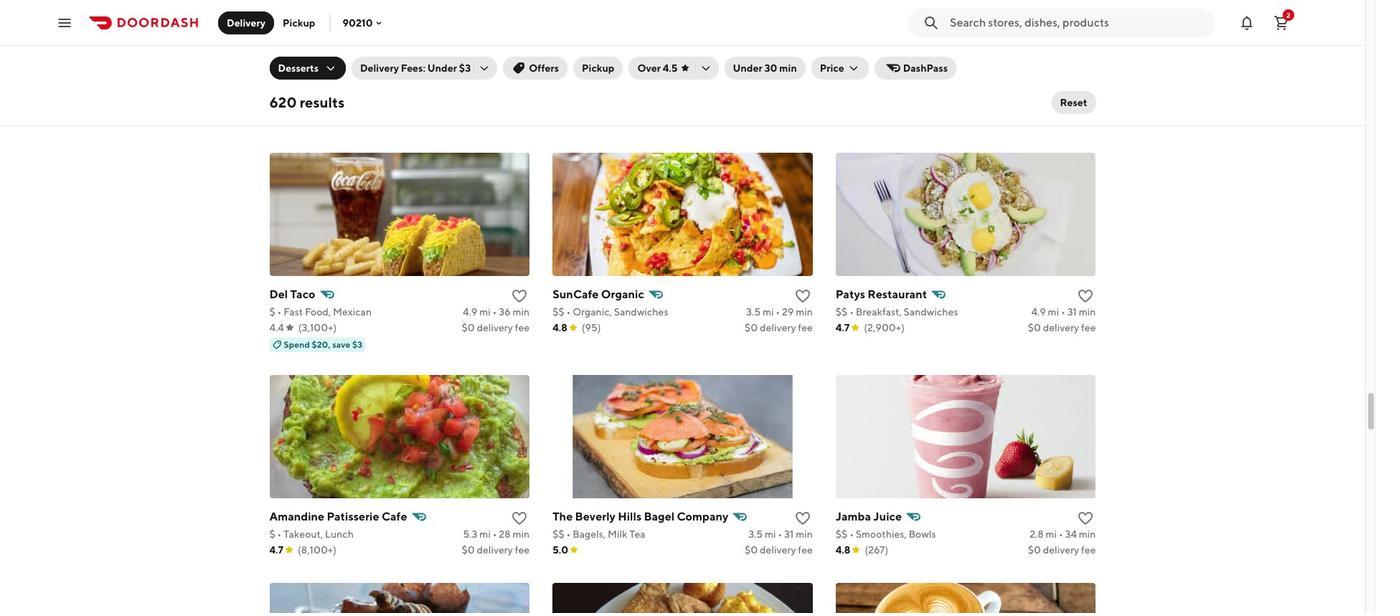 Task type: vqa. For each thing, say whether or not it's contained in the screenshot.


Task type: describe. For each thing, give the bounding box(es) containing it.
tea
[[630, 529, 646, 540]]

$​0 delivery fee for suncafe organic
[[745, 322, 813, 333]]

click to add this store to your saved list image for stuffed cookies
[[1078, 79, 1095, 97]]

min for amandine patisserie cafe
[[513, 529, 530, 540]]

takeout,
[[284, 529, 323, 540]]

delivery for del taco
[[477, 322, 513, 333]]

4.7 for patys restaurant
[[836, 322, 850, 333]]

notification bell image
[[1239, 14, 1256, 31]]

reset
[[1060, 97, 1088, 108]]

$$ for the beverly hills bagel company
[[553, 529, 565, 540]]

cafe
[[382, 510, 407, 524]]

min for jamba juice
[[1079, 529, 1096, 540]]

$​0 for winchells donut house
[[462, 114, 475, 125]]

spend
[[284, 339, 310, 350]]

620 results
[[269, 94, 345, 111]]

bagels,
[[573, 529, 606, 540]]

patys
[[836, 288, 865, 301]]

milk
[[608, 529, 628, 540]]

$​0 for suncafe organic
[[745, 322, 758, 333]]

90210
[[343, 17, 373, 28]]

$ • fast food, mexican
[[269, 306, 372, 318]]

$​0 delivery fee for jamba juice
[[1028, 544, 1096, 556]]

breakfast,
[[856, 306, 902, 318]]

organic,
[[573, 306, 612, 318]]

3.5 mi • 29 min
[[746, 306, 813, 318]]

under inside "button"
[[733, 62, 763, 74]]

(2,900+)
[[864, 322, 905, 333]]

del taco
[[269, 288, 315, 301]]

6.0 mi • 36 min
[[1028, 98, 1096, 110]]

2.8
[[1030, 529, 1044, 540]]

suncafe
[[553, 288, 599, 301]]

suncafe organic
[[553, 288, 644, 301]]

fee for winchells donut house
[[515, 114, 530, 125]]

34
[[1065, 529, 1077, 540]]

open menu image
[[56, 14, 73, 31]]

2 button
[[1267, 8, 1296, 37]]

under 30 min button
[[724, 57, 806, 80]]

3.5 mi • 31 min
[[749, 529, 813, 540]]

min for del taco
[[513, 306, 530, 318]]

dessert
[[338, 98, 373, 110]]

4.5
[[663, 62, 678, 74]]

juice
[[874, 510, 902, 524]]

fee for stuffed cookies
[[1081, 114, 1096, 125]]

$$ • organic, sandwiches
[[553, 306, 668, 318]]

click to add this store to your saved list image for del taco
[[511, 288, 528, 305]]

magee's
[[553, 79, 597, 93]]

$$ • american, dessert
[[269, 98, 373, 110]]

delivery down '30' on the top of the page
[[760, 114, 796, 125]]

$​0 delivery fee for patys restaurant
[[1028, 322, 1096, 333]]

offers
[[529, 62, 559, 74]]

click to add this store to your saved list image for jamba juice
[[1078, 510, 1095, 527]]

fast
[[284, 306, 303, 318]]

(530+)
[[298, 114, 330, 125]]

click to add this store to your saved list image for suncafe organic
[[794, 288, 812, 305]]

desserts button
[[269, 57, 346, 80]]

$$ for suncafe organic
[[553, 306, 565, 318]]

5.3 mi • 28 min
[[463, 529, 530, 540]]

(8,100+)
[[298, 544, 337, 556]]

magee's donuts
[[553, 79, 639, 93]]

restaurant
[[868, 288, 927, 301]]

delivery for stuffed cookies
[[1043, 114, 1079, 125]]

3.5 for the beverly hills bagel company
[[749, 529, 763, 540]]

3.5 for suncafe organic
[[746, 306, 761, 318]]

smoothies,
[[856, 529, 907, 540]]

4.9 mi • 31 min
[[1032, 306, 1096, 318]]

the beverly hills bagel company
[[553, 510, 729, 524]]

over 4.5
[[638, 62, 678, 74]]

stuffed cookies
[[836, 79, 922, 93]]

3 items, open order cart image
[[1273, 14, 1290, 31]]

reset button
[[1052, 91, 1096, 114]]

1 horizontal spatial 4.7
[[553, 114, 567, 125]]

fee for del taco
[[515, 322, 530, 333]]

donuts
[[600, 79, 639, 93]]

winchells donut house
[[269, 79, 396, 93]]

mexican
[[333, 306, 372, 318]]

fee for patys restaurant
[[1081, 322, 1096, 333]]

$$ for jamba juice
[[836, 529, 848, 540]]

$ for del
[[269, 306, 275, 318]]

4.8 for suncafe organic
[[553, 322, 567, 333]]

30
[[765, 62, 778, 74]]

4.9 for patys restaurant
[[1032, 306, 1046, 318]]

delivery for patys restaurant
[[1043, 322, 1079, 333]]

(54)
[[581, 114, 601, 125]]

delivery for jamba juice
[[1043, 544, 1079, 556]]

amandine patisserie cafe
[[269, 510, 407, 524]]

0 vertical spatial pickup
[[283, 17, 315, 28]]

mi for amandine patisserie cafe
[[480, 529, 491, 540]]

house
[[361, 79, 396, 93]]

$​0 for jamba juice
[[1028, 544, 1041, 556]]

$​0 delivery fee for winchells donut house
[[462, 114, 530, 125]]

amandine
[[269, 510, 325, 524]]

fee for jamba juice
[[1081, 544, 1096, 556]]

(3,100+)
[[298, 322, 337, 333]]

4.8 for jamba juice
[[836, 544, 851, 556]]

2.8 mi • 34 min
[[1030, 529, 1096, 540]]

4.6
[[836, 114, 850, 125]]

6.0
[[1028, 98, 1044, 110]]

the
[[553, 510, 573, 524]]

$ for amandine
[[269, 529, 275, 540]]

(267)
[[865, 544, 889, 556]]

sandwiches for suncafe organic
[[614, 306, 668, 318]]

$​0 for del taco
[[462, 322, 475, 333]]

under 30 min
[[733, 62, 797, 74]]

fee for amandine patisserie cafe
[[515, 544, 530, 556]]

4.7 for amandine patisserie cafe
[[269, 544, 283, 556]]

fee for suncafe organic
[[798, 322, 813, 333]]

lunch
[[325, 529, 354, 540]]

organic
[[601, 288, 644, 301]]



Task type: locate. For each thing, give the bounding box(es) containing it.
delivery button
[[218, 11, 274, 34]]

1 4.9 from the left
[[463, 306, 477, 318]]

(95)
[[582, 322, 601, 333]]

$$ down winchells
[[269, 98, 281, 110]]

0 vertical spatial $3
[[459, 62, 471, 74]]

1 horizontal spatial pickup
[[582, 62, 615, 74]]

min for suncafe organic
[[796, 306, 813, 318]]

•
[[283, 98, 288, 110], [1059, 98, 1063, 110], [277, 306, 282, 318], [493, 306, 497, 318], [567, 306, 571, 318], [776, 306, 780, 318], [850, 306, 854, 318], [1061, 306, 1066, 318], [277, 529, 282, 540], [493, 529, 497, 540], [567, 529, 571, 540], [778, 529, 782, 540], [850, 529, 854, 540], [1059, 529, 1063, 540]]

0 horizontal spatial 4.8
[[553, 322, 567, 333]]

0 horizontal spatial 4.7
[[269, 544, 283, 556]]

(136)
[[865, 114, 887, 125]]

4.8
[[553, 322, 567, 333], [836, 544, 851, 556]]

company
[[677, 510, 729, 524]]

36 for 4.9 mi • 36 min
[[499, 306, 511, 318]]

1 horizontal spatial 36
[[1065, 98, 1077, 110]]

31
[[1068, 306, 1077, 318], [784, 529, 794, 540]]

min for patys restaurant
[[1079, 306, 1096, 318]]

click to add this store to your saved list image for patys restaurant
[[1078, 288, 1095, 305]]

min inside "button"
[[780, 62, 797, 74]]

$ down 'del'
[[269, 306, 275, 318]]

patys restaurant
[[836, 288, 927, 301]]

0 horizontal spatial sandwiches
[[614, 306, 668, 318]]

save
[[332, 339, 351, 350]]

delivery for delivery
[[227, 17, 266, 28]]

dashpass button
[[875, 57, 957, 80]]

fee for the beverly hills bagel company
[[798, 544, 813, 556]]

click to add this store to your saved list image up reset
[[1078, 79, 1095, 97]]

5.3
[[463, 529, 478, 540]]

1 horizontal spatial 31
[[1068, 306, 1077, 318]]

min for the beverly hills bagel company
[[796, 529, 813, 540]]

price
[[820, 62, 844, 74]]

0 horizontal spatial under
[[428, 62, 457, 74]]

$​0 for patys restaurant
[[1028, 322, 1041, 333]]

0 vertical spatial 3.5
[[746, 306, 761, 318]]

$20,
[[312, 339, 331, 350]]

$​0 delivery fee down 3.5 mi • 29 min
[[745, 322, 813, 333]]

$​0 for stuffed cookies
[[1028, 114, 1041, 125]]

4.7 down patys
[[836, 322, 850, 333]]

sandwiches
[[614, 306, 668, 318], [904, 306, 958, 318]]

$​0 delivery fee for del taco
[[462, 322, 530, 333]]

delivery down 6.0 mi • 36 min
[[1043, 114, 1079, 125]]

$​0 delivery fee down '2.8 mi • 34 min'
[[1028, 544, 1096, 556]]

1 horizontal spatial $3
[[459, 62, 471, 74]]

4.4 for del taco
[[269, 322, 284, 333]]

mi for the beverly hills bagel company
[[765, 529, 776, 540]]

0 horizontal spatial delivery
[[227, 17, 266, 28]]

patisserie
[[327, 510, 379, 524]]

$$ up 5.0
[[553, 529, 565, 540]]

$$ for patys restaurant
[[836, 306, 848, 318]]

2 4.9 from the left
[[1032, 306, 1046, 318]]

click to add this store to your saved list image up "4.9 mi • 31 min"
[[1078, 288, 1095, 305]]

jamba juice
[[836, 510, 902, 524]]

$​0 delivery fee down "4.9 mi • 31 min"
[[1028, 322, 1096, 333]]

5.0
[[553, 544, 569, 556]]

4.8 left (267)
[[836, 544, 851, 556]]

1 vertical spatial 31
[[784, 529, 794, 540]]

1 vertical spatial delivery
[[360, 62, 399, 74]]

donut
[[325, 79, 359, 93]]

$$ down the suncafe
[[553, 306, 565, 318]]

delivery fees: under $3
[[360, 62, 471, 74]]

2 vertical spatial 4.7
[[269, 544, 283, 556]]

0 vertical spatial 4.4
[[269, 114, 284, 125]]

0 horizontal spatial 4.9
[[463, 306, 477, 318]]

$​0 delivery fee down 3.5 mi • 31 min
[[745, 544, 813, 556]]

$3 right the save
[[352, 339, 363, 350]]

4.4 for winchells donut house
[[269, 114, 284, 125]]

2 4.4 from the top
[[269, 322, 284, 333]]

fee down 3.5 mi • 31 min
[[798, 544, 813, 556]]

delivery for winchells donut house
[[477, 114, 513, 125]]

0 vertical spatial 4.7
[[553, 114, 567, 125]]

price button
[[811, 57, 869, 80]]

$
[[269, 306, 275, 318], [269, 529, 275, 540]]

$$ down jamba
[[836, 529, 848, 540]]

pickup up magee's donuts
[[582, 62, 615, 74]]

click to add this store to your saved list image up 3.5 mi • 29 min
[[794, 288, 812, 305]]

0 vertical spatial pickup button
[[274, 11, 324, 34]]

pickup button up the desserts
[[274, 11, 324, 34]]

click to add this store to your saved list image for amandine patisserie cafe
[[511, 510, 528, 527]]

delivery for delivery fees: under $3
[[360, 62, 399, 74]]

1 vertical spatial 4.8
[[836, 544, 851, 556]]

click to add this store to your saved list image
[[1078, 79, 1095, 97], [511, 288, 528, 305], [794, 288, 812, 305], [794, 510, 812, 527]]

2 $ from the top
[[269, 529, 275, 540]]

28
[[499, 529, 511, 540]]

delivery for suncafe organic
[[760, 322, 796, 333]]

$​0 for the beverly hills bagel company
[[745, 544, 758, 556]]

2
[[1287, 10, 1291, 19]]

sandwiches down restaurant at the right of the page
[[904, 306, 958, 318]]

1 4.4 from the top
[[269, 114, 284, 125]]

click to add this store to your saved list image up 3.5 mi • 31 min
[[794, 510, 812, 527]]

delivery
[[477, 114, 513, 125], [760, 114, 796, 125], [1043, 114, 1079, 125], [477, 322, 513, 333], [760, 322, 796, 333], [1043, 322, 1079, 333], [477, 544, 513, 556], [760, 544, 796, 556], [1043, 544, 1079, 556]]

delivery down offers button
[[477, 114, 513, 125]]

desserts
[[278, 62, 319, 74]]

mi for del taco
[[479, 306, 491, 318]]

winchells
[[269, 79, 323, 93]]

bagel
[[644, 510, 675, 524]]

delivery down "4.9 mi • 31 min"
[[1043, 322, 1079, 333]]

4.7 down $ • takeout, lunch
[[269, 544, 283, 556]]

1 horizontal spatial pickup button
[[573, 57, 623, 80]]

1 vertical spatial pickup button
[[573, 57, 623, 80]]

fee down 5.3 mi • 28 min
[[515, 544, 530, 556]]

over 4.5 button
[[629, 57, 719, 80]]

fee down 4.9 mi • 36 min
[[515, 322, 530, 333]]

mi for patys restaurant
[[1048, 306, 1059, 318]]

4.9 mi • 36 min
[[463, 306, 530, 318]]

click to add this store to your saved list image up '2.8 mi • 34 min'
[[1078, 510, 1095, 527]]

31 for patys restaurant
[[1068, 306, 1077, 318]]

1 vertical spatial 3.5
[[749, 529, 763, 540]]

american,
[[290, 98, 336, 110]]

mi for suncafe organic
[[763, 306, 774, 318]]

0 horizontal spatial 36
[[499, 306, 511, 318]]

fee down 3.5 mi • 29 min
[[798, 322, 813, 333]]

spend $20, save $3
[[284, 339, 363, 350]]

4.4 down the fast at the left of the page
[[269, 322, 284, 333]]

fee down reset
[[1081, 114, 1096, 125]]

0 vertical spatial 31
[[1068, 306, 1077, 318]]

$​0 delivery fee down 6.0 mi • 36 min
[[1028, 114, 1096, 125]]

$​0 delivery fee
[[462, 114, 530, 125], [745, 114, 813, 125], [1028, 114, 1096, 125], [462, 322, 530, 333], [745, 322, 813, 333], [1028, 322, 1096, 333], [462, 544, 530, 556], [745, 544, 813, 556], [1028, 544, 1096, 556]]

36
[[1065, 98, 1077, 110], [499, 306, 511, 318]]

0 vertical spatial delivery
[[227, 17, 266, 28]]

29
[[782, 306, 794, 318]]

sandwiches for patys restaurant
[[904, 306, 958, 318]]

4.7 left (54)
[[553, 114, 567, 125]]

2 under from the left
[[733, 62, 763, 74]]

1 vertical spatial $3
[[352, 339, 363, 350]]

click to add this store to your saved list image up 4.9 mi • 36 min
[[511, 288, 528, 305]]

beverly
[[575, 510, 616, 524]]

4.7
[[553, 114, 567, 125], [836, 322, 850, 333], [269, 544, 283, 556]]

$​0 delivery fee down 5.3 mi • 28 min
[[462, 544, 530, 556]]

$​0 for amandine patisserie cafe
[[462, 544, 475, 556]]

0 horizontal spatial 31
[[784, 529, 794, 540]]

offers button
[[503, 57, 568, 80]]

mi
[[1046, 98, 1057, 110], [479, 306, 491, 318], [763, 306, 774, 318], [1048, 306, 1059, 318], [480, 529, 491, 540], [765, 529, 776, 540], [1046, 529, 1057, 540]]

$​0 delivery fee down '30' on the top of the page
[[745, 114, 813, 125]]

1 $ from the top
[[269, 306, 275, 318]]

delivery inside button
[[227, 17, 266, 28]]

0 horizontal spatial $3
[[352, 339, 363, 350]]

del
[[269, 288, 288, 301]]

click to add this store to your saved list image up 5.3 mi • 28 min
[[511, 510, 528, 527]]

$$ • breakfast, sandwiches
[[836, 306, 958, 318]]

4.9 for del taco
[[463, 306, 477, 318]]

0 horizontal spatial pickup
[[283, 17, 315, 28]]

1 vertical spatial 36
[[499, 306, 511, 318]]

hills
[[618, 510, 642, 524]]

$3 right fees:
[[459, 62, 471, 74]]

$​0 delivery fee for amandine patisserie cafe
[[462, 544, 530, 556]]

pickup button
[[274, 11, 324, 34], [573, 57, 623, 80]]

1 vertical spatial 4.4
[[269, 322, 284, 333]]

1 sandwiches from the left
[[614, 306, 668, 318]]

$ down amandine
[[269, 529, 275, 540]]

$3 for spend $20, save $3
[[352, 339, 363, 350]]

jamba
[[836, 510, 871, 524]]

dashpass
[[903, 62, 948, 74]]

click to add this store to your saved list image for the beverly hills bagel company
[[794, 510, 812, 527]]

under right fees:
[[428, 62, 457, 74]]

under left '30' on the top of the page
[[733, 62, 763, 74]]

delivery down 3.5 mi • 31 min
[[760, 544, 796, 556]]

fee down "4.9 mi • 31 min"
[[1081, 322, 1096, 333]]

$​0 delivery fee down 4.9 mi • 36 min
[[462, 322, 530, 333]]

fee down offers button
[[515, 114, 530, 125]]

2 horizontal spatial 4.7
[[836, 322, 850, 333]]

stuffed
[[836, 79, 876, 93]]

$​0 delivery fee down offers button
[[462, 114, 530, 125]]

$$ • bagels, milk tea
[[553, 529, 646, 540]]

1 vertical spatial 4.7
[[836, 322, 850, 333]]

click to add this store to your saved list image
[[1078, 288, 1095, 305], [511, 510, 528, 527], [1078, 510, 1095, 527]]

$​0 delivery fee for the beverly hills bagel company
[[745, 544, 813, 556]]

pickup up the desserts
[[283, 17, 315, 28]]

31 for the beverly hills bagel company
[[784, 529, 794, 540]]

$​0 delivery fee for stuffed cookies
[[1028, 114, 1096, 125]]

delivery for amandine patisserie cafe
[[477, 544, 513, 556]]

1 under from the left
[[428, 62, 457, 74]]

1 horizontal spatial under
[[733, 62, 763, 74]]

pickup button left over
[[573, 57, 623, 80]]

fee left 4.6 on the right top of the page
[[798, 114, 813, 125]]

620
[[269, 94, 297, 111]]

sandwiches down organic
[[614, 306, 668, 318]]

$3
[[459, 62, 471, 74], [352, 339, 363, 350]]

4.4 down 620 at the left
[[269, 114, 284, 125]]

1 horizontal spatial 4.8
[[836, 544, 851, 556]]

fee
[[515, 114, 530, 125], [798, 114, 813, 125], [1081, 114, 1096, 125], [515, 322, 530, 333], [798, 322, 813, 333], [1081, 322, 1096, 333], [515, 544, 530, 556], [798, 544, 813, 556], [1081, 544, 1096, 556]]

delivery down 4.9 mi • 36 min
[[477, 322, 513, 333]]

0 vertical spatial 4.8
[[553, 322, 567, 333]]

Store search: begin typing to search for stores available on DoorDash text field
[[950, 15, 1207, 30]]

$​0
[[462, 114, 475, 125], [745, 114, 758, 125], [1028, 114, 1041, 125], [462, 322, 475, 333], [745, 322, 758, 333], [1028, 322, 1041, 333], [462, 544, 475, 556], [745, 544, 758, 556], [1028, 544, 1041, 556]]

0 vertical spatial 36
[[1065, 98, 1077, 110]]

fee down '2.8 mi • 34 min'
[[1081, 544, 1096, 556]]

$$ down patys
[[836, 306, 848, 318]]

4.4
[[269, 114, 284, 125], [269, 322, 284, 333]]

0 horizontal spatial pickup button
[[274, 11, 324, 34]]

1 horizontal spatial delivery
[[360, 62, 399, 74]]

4.9
[[463, 306, 477, 318], [1032, 306, 1046, 318]]

1 vertical spatial $
[[269, 529, 275, 540]]

delivery down 5.3 mi • 28 min
[[477, 544, 513, 556]]

delivery down '2.8 mi • 34 min'
[[1043, 544, 1079, 556]]

bowls
[[909, 529, 936, 540]]

$$ • smoothies, bowls
[[836, 529, 936, 540]]

$ • takeout, lunch
[[269, 529, 354, 540]]

4.8 left "(95)" on the left bottom of page
[[553, 322, 567, 333]]

$3 for delivery fees: under $3
[[459, 62, 471, 74]]

fees:
[[401, 62, 426, 74]]

food,
[[305, 306, 331, 318]]

$$
[[269, 98, 281, 110], [553, 306, 565, 318], [836, 306, 848, 318], [553, 529, 565, 540], [836, 529, 848, 540]]

1 horizontal spatial 4.9
[[1032, 306, 1046, 318]]

under
[[428, 62, 457, 74], [733, 62, 763, 74]]

delivery for the beverly hills bagel company
[[760, 544, 796, 556]]

2 sandwiches from the left
[[904, 306, 958, 318]]

over
[[638, 62, 661, 74]]

delivery down 3.5 mi • 29 min
[[760, 322, 796, 333]]

1 horizontal spatial sandwiches
[[904, 306, 958, 318]]

0 vertical spatial $
[[269, 306, 275, 318]]

mi for jamba juice
[[1046, 529, 1057, 540]]

36 for 6.0 mi • 36 min
[[1065, 98, 1077, 110]]

1 vertical spatial pickup
[[582, 62, 615, 74]]

pickup
[[283, 17, 315, 28], [582, 62, 615, 74]]

taco
[[290, 288, 315, 301]]

cookies
[[879, 79, 922, 93]]

results
[[300, 94, 345, 111]]



